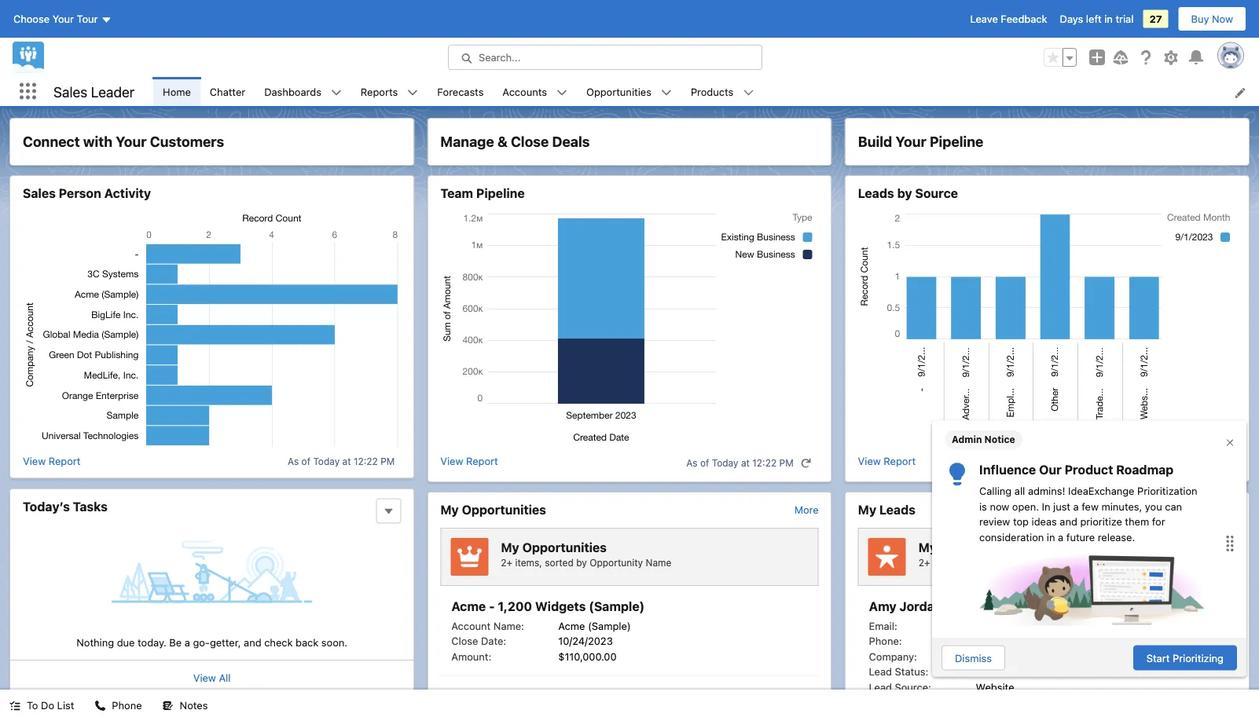 Task type: vqa. For each thing, say whether or not it's contained in the screenshot.
Build Your Pipeline's "View"
yes



Task type: locate. For each thing, give the bounding box(es) containing it.
1 horizontal spatial pipeline
[[930, 133, 984, 150]]

0 horizontal spatial name
[[646, 558, 672, 569]]

1 2+ from the left
[[501, 558, 513, 569]]

text default image left products "link"
[[661, 87, 672, 98]]

1 horizontal spatial view report
[[441, 455, 498, 467]]

group
[[1044, 48, 1077, 67]]

name right opportunity at the bottom of page
[[646, 558, 672, 569]]

acme down amount:
[[452, 690, 486, 705]]

view report up the 'my leads'
[[859, 455, 916, 467]]

2 horizontal spatial today
[[1130, 458, 1157, 469]]

forecasts
[[437, 86, 484, 97]]

2 - from the top
[[489, 690, 495, 705]]

as for build your pipeline
[[1105, 458, 1116, 469]]

0 horizontal spatial 2+
[[501, 558, 513, 569]]

view report up today's
[[23, 455, 81, 467]]

12:​22
[[354, 456, 378, 467], [753, 458, 777, 469], [1171, 458, 1195, 469]]

soon.
[[322, 637, 348, 649]]

0 vertical spatial lead
[[870, 667, 893, 678]]

and inside calling all admins! ideaexchange prioritization is now open. in just a few minutes, you can review top ideas and prioritize them for consideration in a future release.
[[1060, 516, 1078, 528]]

0 horizontal spatial of
[[302, 456, 311, 467]]

person
[[59, 186, 101, 201]]

2 horizontal spatial your
[[896, 133, 927, 150]]

report for deals
[[466, 455, 498, 467]]

them
[[1126, 516, 1150, 528]]

2 horizontal spatial 12:​22
[[1171, 458, 1195, 469]]

0 horizontal spatial a
[[185, 637, 190, 649]]

text default image inside "dashboards" list item
[[331, 87, 342, 98]]

leads for my leads
[[880, 503, 916, 518]]

text default image right the products
[[743, 87, 755, 98]]

view report link up my opportunities
[[441, 454, 498, 473]]

pm
[[381, 456, 395, 467], [780, 458, 794, 469], [1198, 458, 1212, 469]]

home
[[163, 86, 191, 97]]

text default image inside to do list button
[[9, 701, 20, 712]]

text default image inside accounts list item
[[557, 87, 568, 98]]

prioritize
[[1081, 516, 1123, 528]]

your left tour on the top left
[[52, 13, 74, 25]]

1 horizontal spatial view report link
[[441, 454, 498, 473]]

1 horizontal spatial text default image
[[162, 701, 174, 712]]

view left all
[[193, 672, 216, 684]]

-
[[489, 600, 495, 615], [489, 690, 495, 705]]

phone
[[112, 700, 142, 712]]

tasks
[[73, 499, 108, 514]]

admin
[[952, 435, 983, 446]]

1 vertical spatial a
[[1059, 532, 1064, 543]]

1 horizontal spatial and
[[1060, 516, 1078, 528]]

1 horizontal spatial items,
[[933, 558, 960, 569]]

widgets right 1100
[[530, 690, 581, 705]]

by for build your pipeline
[[994, 558, 1005, 569]]

can
[[1166, 501, 1183, 513]]

1 report from the left
[[49, 455, 81, 467]]

by left opportunity at the bottom of page
[[577, 558, 587, 569]]

my inside my leads 2+ items, sorted by name
[[919, 540, 938, 555]]

0 vertical spatial -
[[489, 600, 495, 615]]

0 horizontal spatial as
[[288, 456, 299, 467]]

view up my opportunities
[[441, 455, 464, 467]]

items, up 1,200
[[516, 558, 543, 569]]

dashboards list item
[[255, 77, 351, 106]]

opportunities inside the my opportunities 2+ items, sorted by opportunity name
[[523, 540, 607, 555]]

text default image for notes
[[162, 701, 174, 712]]

view report up my opportunities
[[441, 455, 498, 467]]

sorted down consideration
[[963, 558, 992, 569]]

2 horizontal spatial a
[[1074, 501, 1080, 513]]

opportunities list item
[[577, 77, 682, 106]]

0 vertical spatial widgets
[[536, 600, 586, 615]]

acme for acme - 1,200 widgets (sample)
[[452, 600, 486, 615]]

0 vertical spatial sales
[[53, 83, 87, 100]]

amy jordan (sample)
[[870, 600, 1001, 615]]

1 vertical spatial pipeline
[[477, 186, 525, 201]]

a right be
[[185, 637, 190, 649]]

at for connect with your customers
[[343, 456, 351, 467]]

2+ inside the my opportunities 2+ items, sorted by opportunity name
[[501, 558, 513, 569]]

0 horizontal spatial pm
[[381, 456, 395, 467]]

prioritization
[[1138, 486, 1198, 497]]

1 vertical spatial widgets
[[530, 690, 581, 705]]

2 horizontal spatial view report link
[[859, 454, 916, 473]]

text default image
[[331, 87, 342, 98], [408, 87, 419, 98], [557, 87, 568, 98], [743, 87, 755, 98], [801, 458, 812, 469], [95, 701, 106, 712]]

date:
[[481, 636, 507, 648]]

1 horizontal spatial close
[[511, 133, 549, 150]]

0 vertical spatial opportunities
[[587, 86, 652, 97]]

sorted inside my leads 2+ items, sorted by name
[[963, 558, 992, 569]]

days
[[1061, 13, 1084, 25]]

in inside calling all admins! ideaexchange prioritization is now open. in just a few minutes, you can review top ideas and prioritize them for consideration in a future release.
[[1047, 532, 1056, 543]]

lead down the company:
[[870, 667, 893, 678]]

1 sorted from the left
[[545, 558, 574, 569]]

0 horizontal spatial your
[[52, 13, 74, 25]]

text default image left 'reports' link at left
[[331, 87, 342, 98]]

1 items, from the left
[[516, 558, 543, 569]]

my inside the my opportunities 2+ items, sorted by opportunity name
[[501, 540, 520, 555]]

2 vertical spatial leads
[[941, 540, 977, 555]]

0 horizontal spatial in
[[1047, 532, 1056, 543]]

accounts link
[[493, 77, 557, 106]]

a left few
[[1074, 501, 1080, 513]]

start prioritizing
[[1147, 653, 1224, 665]]

- left 1100
[[489, 690, 495, 705]]

leads inside my leads 2+ items, sorted by name
[[941, 540, 977, 555]]

1 vertical spatial sales
[[23, 186, 56, 201]]

go-
[[193, 637, 210, 649]]

your for choose
[[52, 13, 74, 25]]

in down ideas
[[1047, 532, 1056, 543]]

as of today at 12:​22 pm for connect with your customers
[[288, 456, 395, 467]]

(sample)
[[589, 600, 645, 615], [946, 600, 1001, 615], [588, 621, 631, 632], [584, 690, 640, 705]]

0 horizontal spatial and
[[244, 637, 262, 649]]

items, inside the my opportunities 2+ items, sorted by opportunity name
[[516, 558, 543, 569]]

widgets
[[536, 600, 586, 615], [530, 690, 581, 705]]

- inside acme - 1100 widgets (sample) link
[[489, 690, 495, 705]]

2 horizontal spatial as of today at 12:​22 pm
[[1105, 458, 1212, 469]]

pipeline up source
[[930, 133, 984, 150]]

0 horizontal spatial by
[[577, 558, 587, 569]]

build
[[859, 133, 893, 150]]

1 view report link from the left
[[23, 454, 81, 469]]

you
[[1146, 501, 1163, 513]]

reports link
[[351, 77, 408, 106]]

my leads
[[859, 503, 916, 518]]

leave feedback
[[971, 13, 1048, 25]]

2 report from the left
[[466, 455, 498, 467]]

days left in trial
[[1061, 13, 1134, 25]]

report up the 'my leads'
[[884, 455, 916, 467]]

text default image for products
[[743, 87, 755, 98]]

items, for pipeline
[[933, 558, 960, 569]]

text default image inside "notes" button
[[162, 701, 174, 712]]

acme
[[452, 600, 486, 615], [559, 621, 585, 632], [452, 690, 486, 705]]

10/24/2023
[[559, 636, 613, 648]]

- for 1100
[[489, 690, 495, 705]]

name inside my leads 2+ items, sorted by name
[[1008, 558, 1034, 569]]

2 vertical spatial opportunities
[[523, 540, 607, 555]]

2 horizontal spatial report
[[884, 455, 916, 467]]

list
[[153, 77, 1260, 106]]

start prioritizing link
[[1134, 646, 1238, 671]]

my for my opportunities
[[441, 503, 459, 518]]

1 horizontal spatial 12:​22
[[753, 458, 777, 469]]

my for my leads 2+ items, sorted by name
[[919, 540, 938, 555]]

my for my leads
[[859, 503, 877, 518]]

reports
[[361, 86, 398, 97]]

report up my opportunities
[[466, 455, 498, 467]]

text default image for dashboards
[[331, 87, 342, 98]]

calling all admins! ideaexchange prioritization is now open. in just a few minutes, you can review top ideas and prioritize them for consideration in a future release.
[[980, 486, 1198, 543]]

0 horizontal spatial today
[[313, 456, 340, 467]]

1 horizontal spatial pm
[[780, 458, 794, 469]]

1 horizontal spatial at
[[742, 458, 750, 469]]

leader
[[91, 83, 135, 100]]

1 name from the left
[[646, 558, 672, 569]]

today for build your pipeline
[[1130, 458, 1157, 469]]

2 lead from the top
[[870, 682, 893, 694]]

view report link up the 'my leads'
[[859, 454, 916, 473]]

0 horizontal spatial sorted
[[545, 558, 574, 569]]

1 lead from the top
[[870, 667, 893, 678]]

close down account
[[452, 636, 479, 648]]

2 horizontal spatial as
[[1105, 458, 1116, 469]]

1 horizontal spatial sorted
[[963, 558, 992, 569]]

acme for acme (sample)
[[559, 621, 585, 632]]

my leads link
[[859, 503, 916, 518]]

orange
[[976, 651, 1012, 663]]

today for connect with your customers
[[313, 456, 340, 467]]

for
[[1153, 516, 1166, 528]]

2 view report link from the left
[[441, 454, 498, 473]]

your inside dropdown button
[[52, 13, 74, 25]]

0 horizontal spatial report
[[49, 455, 81, 467]]

0 horizontal spatial view report link
[[23, 454, 81, 469]]

1 vertical spatial lead
[[870, 682, 893, 694]]

view report link for deals
[[441, 454, 498, 473]]

0 horizontal spatial items,
[[516, 558, 543, 569]]

close right &
[[511, 133, 549, 150]]

nothing
[[76, 637, 114, 649]]

opportunities inside opportunities link
[[587, 86, 652, 97]]

by inside the my opportunities 2+ items, sorted by opportunity name
[[577, 558, 587, 569]]

in right left
[[1105, 13, 1114, 25]]

1 vertical spatial acme
[[559, 621, 585, 632]]

0 vertical spatial acme
[[452, 600, 486, 615]]

2+
[[501, 558, 513, 569], [919, 558, 931, 569]]

2 horizontal spatial view report
[[859, 455, 916, 467]]

1 - from the top
[[489, 600, 495, 615]]

in
[[1105, 13, 1114, 25], [1047, 532, 1056, 543]]

widgets for 1,200
[[536, 600, 586, 615]]

to do list button
[[0, 690, 84, 722]]

2+ up jordan at the bottom of the page
[[919, 558, 931, 569]]

your right with
[[116, 133, 147, 150]]

1 horizontal spatial today
[[712, 458, 739, 469]]

as of today at 12:​22 pm
[[288, 456, 395, 467], [687, 458, 794, 469], [1105, 458, 1212, 469]]

lead down lead status:
[[870, 682, 893, 694]]

sales left leader in the top left of the page
[[53, 83, 87, 100]]

1 horizontal spatial 2+
[[919, 558, 931, 569]]

1 horizontal spatial in
[[1105, 13, 1114, 25]]

(sample) up 1
[[946, 600, 1001, 615]]

text default image left phone
[[95, 701, 106, 712]]

2+ for &
[[501, 558, 513, 569]]

tour
[[77, 13, 98, 25]]

and
[[1060, 516, 1078, 528], [244, 637, 262, 649]]

name down consideration
[[1008, 558, 1034, 569]]

3 report from the left
[[884, 455, 916, 467]]

0 horizontal spatial as of today at 12:​22 pm
[[288, 456, 395, 467]]

text default image
[[661, 87, 672, 98], [9, 701, 20, 712], [162, 701, 174, 712]]

sales for sales leader
[[53, 83, 87, 100]]

text default image left notes
[[162, 701, 174, 712]]

opportunities for my opportunities
[[462, 503, 547, 518]]

your right build
[[896, 133, 927, 150]]

with
[[83, 133, 113, 150]]

text default image inside reports list item
[[408, 87, 419, 98]]

a left future
[[1059, 532, 1064, 543]]

1 horizontal spatial report
[[466, 455, 498, 467]]

report for customers
[[49, 455, 81, 467]]

home link
[[153, 77, 200, 106]]

open.
[[1013, 501, 1040, 513]]

view up today's
[[23, 455, 46, 467]]

2 2+ from the left
[[919, 558, 931, 569]]

report up the today's tasks at the bottom
[[49, 455, 81, 467]]

text default image right reports
[[408, 87, 419, 98]]

sales left 'person'
[[23, 186, 56, 201]]

6389
[[1037, 636, 1063, 648]]

items, for close
[[516, 558, 543, 569]]

all
[[1015, 486, 1026, 497]]

1 horizontal spatial name
[[1008, 558, 1034, 569]]

and left check
[[244, 637, 262, 649]]

at for build your pipeline
[[1159, 458, 1168, 469]]

12:​22 for build your pipeline
[[1171, 458, 1195, 469]]

0 horizontal spatial 12:​22
[[354, 456, 378, 467]]

close
[[511, 133, 549, 150], [452, 636, 479, 648]]

view
[[23, 455, 46, 467], [441, 455, 464, 467], [859, 455, 881, 467], [193, 672, 216, 684]]

0 vertical spatial and
[[1060, 516, 1078, 528]]

few
[[1082, 501, 1099, 513]]

by
[[898, 186, 913, 201], [577, 558, 587, 569], [994, 558, 1005, 569]]

2 horizontal spatial at
[[1159, 458, 1168, 469]]

reports list item
[[351, 77, 428, 106]]

2 horizontal spatial of
[[1119, 458, 1128, 469]]

at
[[343, 456, 351, 467], [742, 458, 750, 469], [1159, 458, 1168, 469]]

2 horizontal spatial pm
[[1198, 458, 1212, 469]]

2+ inside my leads 2+ items, sorted by name
[[919, 558, 931, 569]]

text default image up more link
[[801, 458, 812, 469]]

1 view report from the left
[[23, 455, 81, 467]]

1 vertical spatial opportunities
[[462, 503, 547, 518]]

a
[[1074, 501, 1080, 513], [1059, 532, 1064, 543], [185, 637, 190, 649]]

now
[[990, 501, 1010, 513]]

sorted up acme - 1,200 widgets (sample)
[[545, 558, 574, 569]]

view for manage & close deals
[[441, 455, 464, 467]]

accounts list item
[[493, 77, 577, 106]]

admins!
[[1029, 486, 1066, 497]]

acme up account
[[452, 600, 486, 615]]

1 horizontal spatial by
[[898, 186, 913, 201]]

dashboards
[[264, 86, 322, 97]]

name
[[646, 558, 672, 569], [1008, 558, 1034, 569]]

pipeline right team
[[477, 186, 525, 201]]

and down just
[[1060, 516, 1078, 528]]

of for connect with your customers
[[302, 456, 311, 467]]

view report link up today's
[[23, 454, 81, 469]]

1 vertical spatial leads
[[880, 503, 916, 518]]

acme - 1100 widgets (sample)
[[452, 690, 640, 705]]

1 vertical spatial in
[[1047, 532, 1056, 543]]

0 vertical spatial in
[[1105, 13, 1114, 25]]

widgets up 'acme (sample)'
[[536, 600, 586, 615]]

build your pipeline
[[859, 133, 984, 150]]

by inside my leads 2+ items, sorted by name
[[994, 558, 1005, 569]]

0 horizontal spatial at
[[343, 456, 351, 467]]

more link
[[795, 504, 819, 516]]

1 horizontal spatial your
[[116, 133, 147, 150]]

influence
[[980, 462, 1037, 477]]

2+ up 1,200
[[501, 558, 513, 569]]

your
[[52, 13, 74, 25], [116, 133, 147, 150], [896, 133, 927, 150]]

2 view report from the left
[[441, 455, 498, 467]]

source:
[[895, 682, 932, 694]]

items, inside my leads 2+ items, sorted by name
[[933, 558, 960, 569]]

view up the 'my leads'
[[859, 455, 881, 467]]

sorted for pipeline
[[963, 558, 992, 569]]

products list item
[[682, 77, 764, 106]]

sorted for close
[[545, 558, 574, 569]]

2 items, from the left
[[933, 558, 960, 569]]

text default image inside opportunities list item
[[661, 87, 672, 98]]

opportunities inside my opportunities link
[[462, 503, 547, 518]]

1 horizontal spatial a
[[1059, 532, 1064, 543]]

sorted inside the my opportunities 2+ items, sorted by opportunity name
[[545, 558, 574, 569]]

1 vertical spatial -
[[489, 690, 495, 705]]

1 vertical spatial close
[[452, 636, 479, 648]]

text default image inside products list item
[[743, 87, 755, 98]]

ideas
[[1032, 516, 1058, 528]]

by left source
[[898, 186, 913, 201]]

2 vertical spatial acme
[[452, 690, 486, 705]]

by down consideration
[[994, 558, 1005, 569]]

2 horizontal spatial text default image
[[661, 87, 672, 98]]

pm for connect with your customers
[[381, 456, 395, 467]]

(sample) down '$110,000.00'
[[584, 690, 640, 705]]

0 horizontal spatial text default image
[[9, 701, 20, 712]]

text default image right accounts
[[557, 87, 568, 98]]

0 horizontal spatial close
[[452, 636, 479, 648]]

my opportunities 2+ items, sorted by opportunity name
[[501, 540, 672, 569]]

0 horizontal spatial view report
[[23, 455, 81, 467]]

2 name from the left
[[1008, 558, 1034, 569]]

report
[[49, 455, 81, 467], [466, 455, 498, 467], [884, 455, 916, 467]]

top
[[1014, 516, 1029, 528]]

acme up 10/24/2023
[[559, 621, 585, 632]]

2 horizontal spatial by
[[994, 558, 1005, 569]]

2 sorted from the left
[[963, 558, 992, 569]]

- up account name:
[[489, 600, 495, 615]]

text default image left to
[[9, 701, 20, 712]]

items, up the amy jordan (sample)
[[933, 558, 960, 569]]

(sample) up 10/24/2023
[[588, 621, 631, 632]]

source
[[916, 186, 959, 201]]



Task type: describe. For each thing, give the bounding box(es) containing it.
name:
[[494, 621, 524, 632]]

view report for deals
[[441, 455, 498, 467]]

admin notice
[[952, 435, 1016, 446]]

name inside the my opportunities 2+ items, sorted by opportunity name
[[646, 558, 672, 569]]

0 vertical spatial leads
[[859, 186, 895, 201]]

notes
[[180, 700, 208, 712]]

lead for lead source:
[[870, 682, 893, 694]]

start
[[1147, 653, 1171, 665]]

dashboards link
[[255, 77, 331, 106]]

view for build your pipeline
[[859, 455, 881, 467]]

acme for acme - 1100 widgets (sample)
[[452, 690, 486, 705]]

pm for build your pipeline
[[1198, 458, 1212, 469]]

12:​22 for connect with your customers
[[354, 456, 378, 467]]

info@salesforce.com
[[976, 621, 1076, 632]]

future
[[1067, 532, 1096, 543]]

amy
[[870, 600, 897, 615]]

27
[[1150, 13, 1163, 25]]

text default image for reports
[[408, 87, 419, 98]]

view for connect with your customers
[[23, 455, 46, 467]]

$110,000.00
[[559, 651, 617, 663]]

choose your tour button
[[13, 6, 113, 31]]

calling
[[980, 486, 1012, 497]]

buy now button
[[1179, 6, 1247, 31]]

list
[[57, 700, 74, 712]]

acme - 1,200 widgets (sample)
[[452, 600, 645, 615]]

account name:
[[452, 621, 524, 632]]

leave feedback link
[[971, 13, 1048, 25]]

1 (800) 667-6389
[[976, 636, 1063, 648]]

3 view report from the left
[[859, 455, 916, 467]]

list containing home
[[153, 77, 1260, 106]]

my opportunities link
[[441, 503, 547, 518]]

0 vertical spatial a
[[1074, 501, 1080, 513]]

team
[[441, 186, 474, 201]]

as for connect with your customers
[[288, 456, 299, 467]]

&
[[498, 133, 508, 150]]

opportunities for my opportunities 2+ items, sorted by opportunity name
[[523, 540, 607, 555]]

choose your tour
[[13, 13, 98, 25]]

0 vertical spatial close
[[511, 133, 549, 150]]

1,200
[[498, 600, 533, 615]]

view all
[[193, 672, 231, 684]]

dismiss button
[[942, 646, 1006, 671]]

my for my opportunities 2+ items, sorted by opportunity name
[[501, 540, 520, 555]]

acme - 1100 widgets (sample) link
[[452, 689, 808, 722]]

buy
[[1192, 13, 1210, 25]]

0 horizontal spatial pipeline
[[477, 186, 525, 201]]

2+ for your
[[919, 558, 931, 569]]

orange enterprise
[[976, 651, 1063, 663]]

product
[[1065, 462, 1114, 477]]

enterprise
[[1014, 651, 1063, 663]]

widgets for 1100
[[530, 690, 581, 705]]

(sample) up 'acme (sample)'
[[589, 600, 645, 615]]

review
[[980, 516, 1011, 528]]

as of today at 12:​22 pm for build your pipeline
[[1105, 458, 1212, 469]]

status:
[[895, 667, 929, 678]]

getter,
[[210, 637, 241, 649]]

today's
[[23, 499, 70, 514]]

by for manage & close deals
[[577, 558, 587, 569]]

connect with your customers
[[23, 133, 224, 150]]

1 horizontal spatial of
[[701, 458, 710, 469]]

more
[[795, 504, 819, 516]]

feedback
[[1001, 13, 1048, 25]]

back
[[296, 637, 319, 649]]

view all link
[[193, 672, 231, 684]]

today.
[[138, 637, 167, 649]]

notes button
[[153, 690, 217, 722]]

prioritizing
[[1173, 653, 1224, 665]]

acme (sample)
[[559, 621, 631, 632]]

roadmap
[[1117, 462, 1174, 477]]

your for build
[[896, 133, 927, 150]]

1 horizontal spatial as
[[687, 458, 698, 469]]

to
[[27, 700, 38, 712]]

1100
[[498, 690, 527, 705]]

info@salesforce.com link
[[976, 621, 1076, 632]]

text default image inside 'phone' button
[[95, 701, 106, 712]]

text default image for accounts
[[557, 87, 568, 98]]

activity
[[104, 186, 151, 201]]

1 vertical spatial and
[[244, 637, 262, 649]]

all
[[219, 672, 231, 684]]

our
[[1040, 462, 1062, 477]]

products link
[[682, 77, 743, 106]]

ideaexchange
[[1069, 486, 1135, 497]]

in
[[1042, 501, 1051, 513]]

my opportunities
[[441, 503, 547, 518]]

2 vertical spatial a
[[185, 637, 190, 649]]

of for build your pipeline
[[1119, 458, 1128, 469]]

(800)
[[984, 636, 1011, 648]]

sales leader
[[53, 83, 135, 100]]

lead for lead status:
[[870, 667, 893, 678]]

minutes,
[[1102, 501, 1143, 513]]

leave
[[971, 13, 999, 25]]

text default image for to do list
[[9, 701, 20, 712]]

0 vertical spatial pipeline
[[930, 133, 984, 150]]

is
[[980, 501, 988, 513]]

opportunities link
[[577, 77, 661, 106]]

leads for my leads 2+ items, sorted by name
[[941, 540, 977, 555]]

manage
[[441, 133, 494, 150]]

nothing due today. be a go-getter, and check back soon.
[[76, 637, 348, 649]]

notice
[[985, 435, 1016, 446]]

view report for customers
[[23, 455, 81, 467]]

release.
[[1098, 532, 1136, 543]]

amount:
[[452, 651, 492, 663]]

consideration
[[980, 532, 1045, 543]]

do
[[41, 700, 54, 712]]

email:
[[870, 621, 898, 632]]

lead source:
[[870, 682, 932, 694]]

today's tasks
[[23, 499, 108, 514]]

lead status:
[[870, 667, 929, 678]]

jordan
[[900, 600, 943, 615]]

view report link for customers
[[23, 454, 81, 469]]

now
[[1213, 13, 1234, 25]]

influence our product roadmap
[[980, 462, 1174, 477]]

1 horizontal spatial as of today at 12:​22 pm
[[687, 458, 794, 469]]

chatter
[[210, 86, 246, 97]]

search... button
[[448, 45, 763, 70]]

forecasts link
[[428, 77, 493, 106]]

3 view report link from the left
[[859, 454, 916, 473]]

connect
[[23, 133, 80, 150]]

- for 1,200
[[489, 600, 495, 615]]

sales for sales person activity
[[23, 186, 56, 201]]



